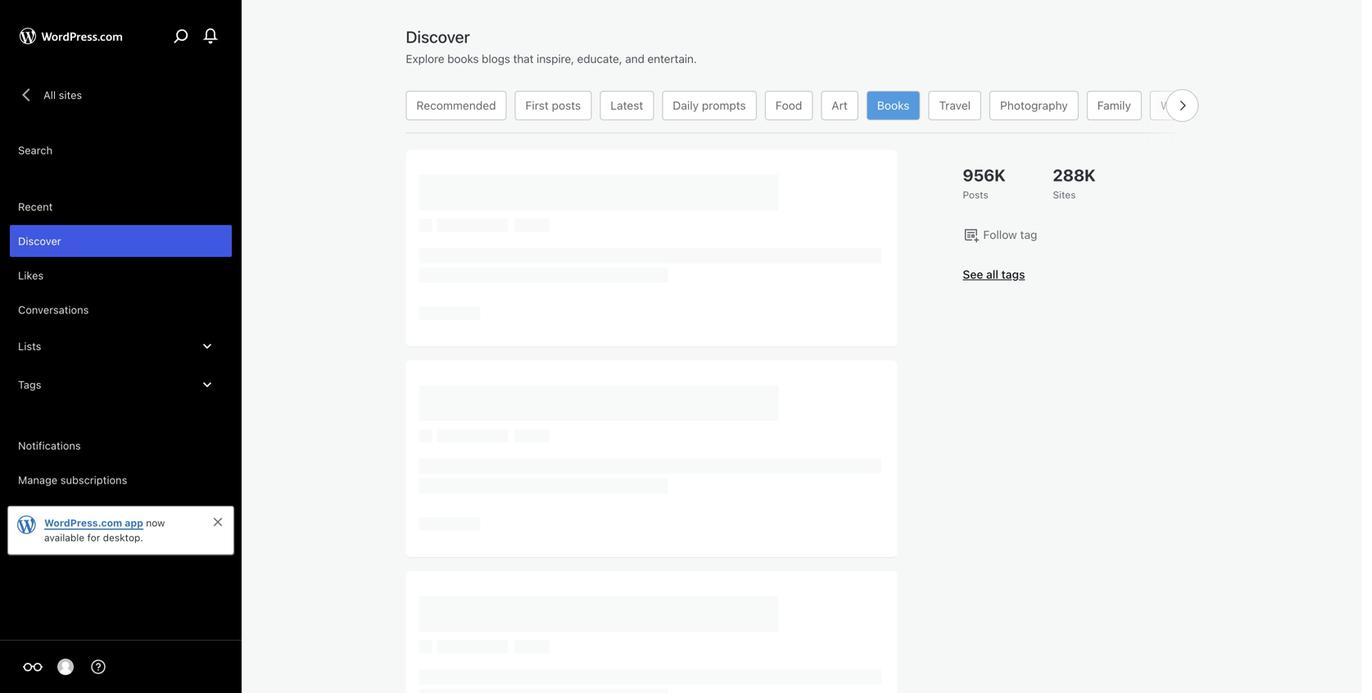 Task type: locate. For each thing, give the bounding box(es) containing it.
Art radio
[[821, 91, 858, 120]]

first
[[525, 99, 549, 112]]

tags
[[1001, 268, 1025, 281]]

recent link
[[10, 191, 232, 223]]

discover down recent
[[18, 235, 61, 247]]

greg robinson image
[[57, 659, 74, 676]]

likes
[[18, 269, 44, 282]]

wordpress.com app
[[44, 518, 143, 529]]

follow
[[983, 228, 1017, 242]]

Travel radio
[[928, 91, 981, 120]]

discover for discover
[[18, 235, 61, 247]]

books
[[877, 99, 910, 112]]

lists
[[18, 340, 41, 353]]

0 horizontal spatial discover
[[18, 235, 61, 247]]

posts
[[963, 189, 988, 201]]

First posts radio
[[515, 91, 592, 120]]

photography
[[1000, 99, 1068, 112]]

manage subscriptions
[[18, 474, 127, 486]]

0 vertical spatial discover
[[406, 27, 470, 46]]

and entertain.
[[625, 52, 697, 66]]

manage
[[18, 474, 57, 486]]

tags link
[[10, 367, 232, 403]]

conversations
[[18, 304, 89, 316]]

1 horizontal spatial discover
[[406, 27, 470, 46]]

keyboard_arrow_down image
[[199, 377, 215, 393]]

search
[[18, 144, 53, 156]]

discover up explore at the left of the page
[[406, 27, 470, 46]]

discover inside discover explore books blogs that inspire, educate, and entertain.
[[406, 27, 470, 46]]

sites
[[59, 89, 82, 101]]

discover inside "link"
[[18, 235, 61, 247]]

educate,
[[577, 52, 622, 66]]

posts
[[552, 99, 581, 112]]

search link
[[10, 134, 232, 166]]

tags
[[18, 379, 41, 391]]

subscriptions
[[60, 474, 127, 486]]

discover
[[406, 27, 470, 46], [18, 235, 61, 247]]

see all tags
[[963, 268, 1025, 281]]

956k
[[963, 165, 1006, 185]]

likes link
[[10, 260, 232, 292]]

writing
[[1161, 99, 1198, 112]]

1 vertical spatial discover
[[18, 235, 61, 247]]

Latest radio
[[600, 91, 654, 120]]

discover link
[[10, 225, 232, 257]]

option group
[[402, 91, 1213, 120]]

follow tag
[[983, 228, 1037, 242]]

sites
[[1053, 189, 1076, 201]]

956k posts
[[963, 165, 1006, 201]]

see all tags link
[[963, 266, 1184, 283]]



Task type: describe. For each thing, give the bounding box(es) containing it.
now available for desktop.
[[44, 518, 165, 544]]

Family radio
[[1087, 91, 1142, 120]]

288k sites
[[1053, 165, 1096, 201]]

follow tag button
[[963, 226, 1037, 244]]

conversations link
[[10, 294, 232, 326]]

recent
[[18, 201, 53, 213]]

discover for discover explore books blogs that inspire, educate, and entertain.
[[406, 27, 470, 46]]

family
[[1097, 99, 1131, 112]]

manage subscriptions link
[[10, 464, 232, 496]]

latest
[[610, 99, 643, 112]]

prompts
[[702, 99, 746, 112]]

now
[[146, 518, 165, 529]]

all sites
[[43, 89, 82, 101]]

first posts
[[525, 99, 581, 112]]

blogs
[[482, 52, 510, 66]]

Books radio
[[866, 91, 920, 120]]

keyboard_arrow_down image
[[199, 338, 215, 355]]

books
[[447, 52, 479, 66]]

food
[[775, 99, 802, 112]]

all
[[986, 268, 998, 281]]

explore
[[406, 52, 444, 66]]

app
[[125, 518, 143, 529]]

see
[[963, 268, 983, 281]]

notifications
[[18, 440, 81, 452]]

lists link
[[10, 328, 232, 364]]

Photography radio
[[989, 91, 1078, 120]]

for
[[87, 532, 100, 544]]

Writing radio
[[1150, 91, 1209, 120]]

tag
[[1020, 228, 1037, 242]]

all
[[43, 89, 56, 101]]

desktop.
[[103, 532, 143, 544]]

daily
[[673, 99, 699, 112]]

that
[[513, 52, 534, 66]]

reader image
[[23, 658, 43, 677]]

discover explore books blogs that inspire, educate, and entertain.
[[406, 27, 697, 66]]

notifications link
[[10, 430, 232, 462]]

option group containing recommended
[[402, 91, 1213, 120]]

daily prompts
[[673, 99, 746, 112]]

Recommended radio
[[406, 91, 507, 120]]

dismiss image
[[211, 516, 224, 529]]

Daily prompts radio
[[662, 91, 757, 120]]

available
[[44, 532, 84, 544]]

288k
[[1053, 165, 1096, 185]]

Food radio
[[765, 91, 813, 120]]

recommended
[[416, 99, 496, 112]]

inspire,
[[537, 52, 574, 66]]

travel
[[939, 99, 971, 112]]

all sites link
[[10, 78, 89, 112]]

art
[[832, 99, 848, 112]]

wordpress.com
[[44, 518, 122, 529]]



Task type: vqa. For each thing, say whether or not it's contained in the screenshot.
bottommost My
no



